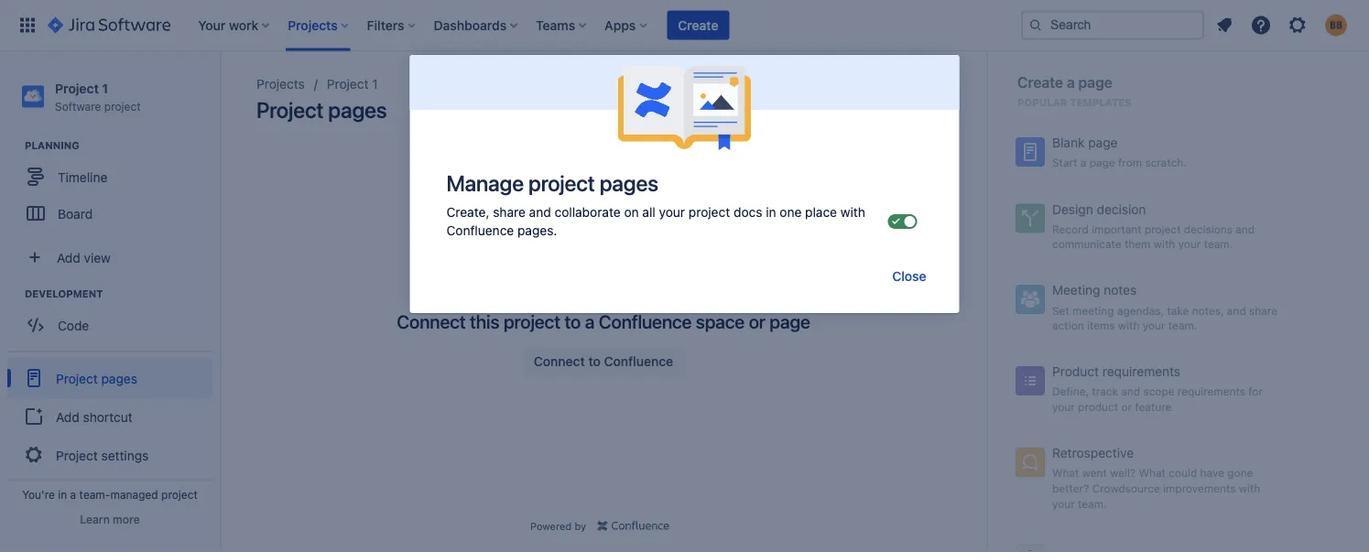Task type: locate. For each thing, give the bounding box(es) containing it.
0 vertical spatial in
[[766, 205, 776, 220]]

2 horizontal spatial a
[[1067, 74, 1075, 91]]

jira software image
[[48, 14, 171, 36], [48, 14, 171, 36]]

confluence down connect this project to a confluence space or page
[[604, 354, 673, 369]]

project down add in the bottom of the page
[[56, 448, 98, 463]]

1
[[372, 76, 378, 92], [102, 81, 108, 96]]

project right managed
[[161, 488, 198, 501]]

create
[[678, 17, 718, 33], [1017, 74, 1063, 91]]

0 horizontal spatial a
[[70, 488, 76, 501]]

1 vertical spatial project pages
[[56, 371, 137, 386]]

2 horizontal spatial pages
[[599, 170, 658, 196]]

connect for connect this project to a confluence space or page
[[397, 311, 466, 332]]

page
[[1078, 74, 1113, 91], [770, 311, 810, 332]]

project right your
[[689, 205, 730, 220]]

0 vertical spatial to
[[565, 311, 581, 332]]

project inside create, share and collaborate on all your project docs in one place with confluence pages.
[[689, 205, 730, 220]]

project 1
[[327, 76, 378, 92]]

0 horizontal spatial 1
[[102, 81, 108, 96]]

0 horizontal spatial pages
[[101, 371, 137, 386]]

in right you're
[[58, 488, 67, 501]]

a up popular
[[1067, 74, 1075, 91]]

pages up add shortcut button
[[101, 371, 137, 386]]

pages up on
[[599, 170, 658, 196]]

more
[[113, 513, 140, 526]]

create inside 'button'
[[678, 17, 718, 33]]

projects
[[256, 76, 305, 92]]

a
[[1067, 74, 1075, 91], [585, 311, 595, 332], [70, 488, 76, 501]]

confluence up connect to confluence
[[599, 311, 692, 332]]

a up connect to confluence
[[585, 311, 595, 332]]

project pages down project 1 link
[[256, 97, 387, 123]]

page up templates
[[1078, 74, 1113, 91]]

a left team-
[[70, 488, 76, 501]]

team-
[[79, 488, 110, 501]]

popular
[[1017, 97, 1067, 109]]

0 vertical spatial create
[[678, 17, 718, 33]]

create for create a page popular templates
[[1017, 74, 1063, 91]]

1 vertical spatial create
[[1017, 74, 1063, 91]]

space
[[696, 311, 745, 332]]

page inside create a page popular templates
[[1078, 74, 1113, 91]]

connect down connect this project to a confluence space or page
[[534, 354, 585, 369]]

0 horizontal spatial to
[[565, 311, 581, 332]]

project
[[104, 100, 141, 112], [528, 170, 595, 196], [689, 205, 730, 220], [504, 311, 560, 332], [161, 488, 198, 501]]

1 vertical spatial to
[[588, 354, 601, 369]]

2 vertical spatial pages
[[101, 371, 137, 386]]

connect inside button
[[534, 354, 585, 369]]

confluence image
[[597, 519, 669, 533], [597, 519, 669, 533]]

in left 'one'
[[766, 205, 776, 220]]

group
[[7, 351, 212, 481]]

code
[[58, 318, 89, 333]]

1 horizontal spatial in
[[766, 205, 776, 220]]

close
[[892, 269, 926, 284]]

to
[[565, 311, 581, 332], [588, 354, 601, 369]]

docs
[[734, 205, 762, 220]]

connect for connect to confluence
[[534, 354, 585, 369]]

project right software
[[104, 100, 141, 112]]

1 horizontal spatial connect
[[534, 354, 585, 369]]

manage project pages
[[446, 170, 658, 196]]

1 horizontal spatial a
[[585, 311, 595, 332]]

1 vertical spatial in
[[58, 488, 67, 501]]

1 horizontal spatial project pages
[[256, 97, 387, 123]]

pages
[[328, 97, 387, 123], [599, 170, 658, 196], [101, 371, 137, 386]]

project pages
[[256, 97, 387, 123], [56, 371, 137, 386]]

0 horizontal spatial page
[[770, 311, 810, 332]]

project up software
[[55, 81, 99, 96]]

create a page popular templates
[[1017, 74, 1132, 109]]

1 horizontal spatial pages
[[328, 97, 387, 123]]

1 inside the project 1 software project
[[102, 81, 108, 96]]

your
[[659, 205, 685, 220]]

project right projects
[[327, 76, 369, 92]]

0 vertical spatial confluence
[[446, 223, 514, 238]]

on
[[624, 205, 639, 220]]

1 horizontal spatial page
[[1078, 74, 1113, 91]]

to down connect this project to a confluence space or page
[[588, 354, 601, 369]]

1 vertical spatial a
[[585, 311, 595, 332]]

connect left this
[[397, 311, 466, 332]]

1 horizontal spatial 1
[[372, 76, 378, 92]]

confluence inside create, share and collaborate on all your project docs in one place with confluence pages.
[[446, 223, 514, 238]]

1 horizontal spatial create
[[1017, 74, 1063, 91]]

board
[[58, 206, 93, 221]]

update space or page icon image
[[925, 99, 947, 121]]

add shortcut button
[[7, 399, 212, 435]]

project pages up add shortcut
[[56, 371, 137, 386]]

project right this
[[504, 311, 560, 332]]

confluence
[[446, 223, 514, 238], [599, 311, 692, 332], [604, 354, 673, 369]]

0 horizontal spatial create
[[678, 17, 718, 33]]

planning group
[[9, 138, 219, 237]]

1 for project 1 software project
[[102, 81, 108, 96]]

pages down project 1 link
[[328, 97, 387, 123]]

in
[[766, 205, 776, 220], [58, 488, 67, 501]]

2 vertical spatial confluence
[[604, 354, 673, 369]]

in inside create, share and collaborate on all your project docs in one place with confluence pages.
[[766, 205, 776, 220]]

manage
[[446, 170, 524, 196]]

0 vertical spatial a
[[1067, 74, 1075, 91]]

powered
[[530, 520, 572, 532]]

create,
[[446, 205, 489, 220]]

code link
[[9, 307, 211, 344]]

confluence down the create,
[[446, 223, 514, 238]]

connect
[[397, 311, 466, 332], [534, 354, 585, 369]]

project down projects 'link'
[[256, 97, 324, 123]]

project inside the project 1 software project
[[104, 100, 141, 112]]

connect this project to a confluence space or page
[[397, 311, 810, 332]]

place
[[805, 205, 837, 220]]

1 vertical spatial pages
[[599, 170, 658, 196]]

0 horizontal spatial connect
[[397, 311, 466, 332]]

project
[[327, 76, 369, 92], [55, 81, 99, 96], [256, 97, 324, 123], [56, 371, 98, 386], [56, 448, 98, 463]]

pages.
[[517, 223, 557, 238]]

0 vertical spatial page
[[1078, 74, 1113, 91]]

project up add in the bottom of the page
[[56, 371, 98, 386]]

project pages link
[[7, 358, 212, 399]]

connect to confluence button
[[523, 347, 684, 376]]

0 vertical spatial connect
[[397, 311, 466, 332]]

0 vertical spatial pages
[[328, 97, 387, 123]]

1 horizontal spatial to
[[588, 354, 601, 369]]

create inside create a page popular templates
[[1017, 74, 1063, 91]]

to up connect to confluence
[[565, 311, 581, 332]]

page right 'or'
[[770, 311, 810, 332]]

1 vertical spatial connect
[[534, 354, 585, 369]]



Task type: describe. For each thing, give the bounding box(es) containing it.
software
[[55, 100, 101, 112]]

projects link
[[256, 73, 305, 95]]

0 vertical spatial project pages
[[256, 97, 387, 123]]

create banner
[[0, 0, 1369, 51]]

development
[[25, 288, 103, 300]]

to inside button
[[588, 354, 601, 369]]

board link
[[9, 195, 211, 232]]

project settings link
[[7, 435, 212, 475]]

1 for project 1
[[372, 76, 378, 92]]

settings
[[101, 448, 149, 463]]

pages inside group
[[101, 371, 137, 386]]

with
[[841, 205, 865, 220]]

pages inside dialog
[[599, 170, 658, 196]]

Search field
[[1021, 11, 1204, 40]]

0 horizontal spatial in
[[58, 488, 67, 501]]

project settings
[[56, 448, 149, 463]]

collaborate
[[555, 205, 621, 220]]

learn more button
[[80, 512, 140, 527]]

primary element
[[11, 0, 1021, 51]]

connect to confluence
[[534, 354, 673, 369]]

or
[[749, 311, 765, 332]]

add shortcut
[[56, 409, 133, 424]]

one
[[780, 205, 802, 220]]

2 vertical spatial a
[[70, 488, 76, 501]]

shortcut
[[83, 409, 133, 424]]

close button
[[881, 262, 937, 291]]

you're in a team-managed project
[[22, 488, 198, 501]]

this
[[470, 311, 499, 332]]

search image
[[1028, 18, 1043, 33]]

1 vertical spatial confluence
[[599, 311, 692, 332]]

managed
[[110, 488, 158, 501]]

a inside create a page popular templates
[[1067, 74, 1075, 91]]

project 1 link
[[327, 73, 378, 95]]

project 1 software project
[[55, 81, 141, 112]]

all
[[642, 205, 656, 220]]

confluence inside button
[[604, 354, 673, 369]]

templates
[[1070, 97, 1132, 109]]

by
[[575, 520, 586, 532]]

learn more
[[80, 513, 140, 526]]

you're
[[22, 488, 55, 501]]

project inside the project 1 software project
[[55, 81, 99, 96]]

group containing project pages
[[7, 351, 212, 481]]

0 horizontal spatial project pages
[[56, 371, 137, 386]]

create button
[[667, 11, 729, 40]]

learn
[[80, 513, 110, 526]]

project up and
[[528, 170, 595, 196]]

1 vertical spatial page
[[770, 311, 810, 332]]

manage project pages dialog
[[410, 55, 959, 313]]

powered by
[[530, 520, 586, 532]]

timeline
[[58, 169, 107, 184]]

add
[[56, 409, 79, 424]]

development group
[[9, 287, 219, 349]]

timeline link
[[9, 159, 211, 195]]

share
[[493, 205, 526, 220]]

planning
[[25, 140, 79, 152]]

create, share and collaborate on all your project docs in one place with confluence pages.
[[446, 205, 865, 238]]

create for create
[[678, 17, 718, 33]]

and
[[529, 205, 551, 220]]



Task type: vqa. For each thing, say whether or not it's contained in the screenshot.
top pages
yes



